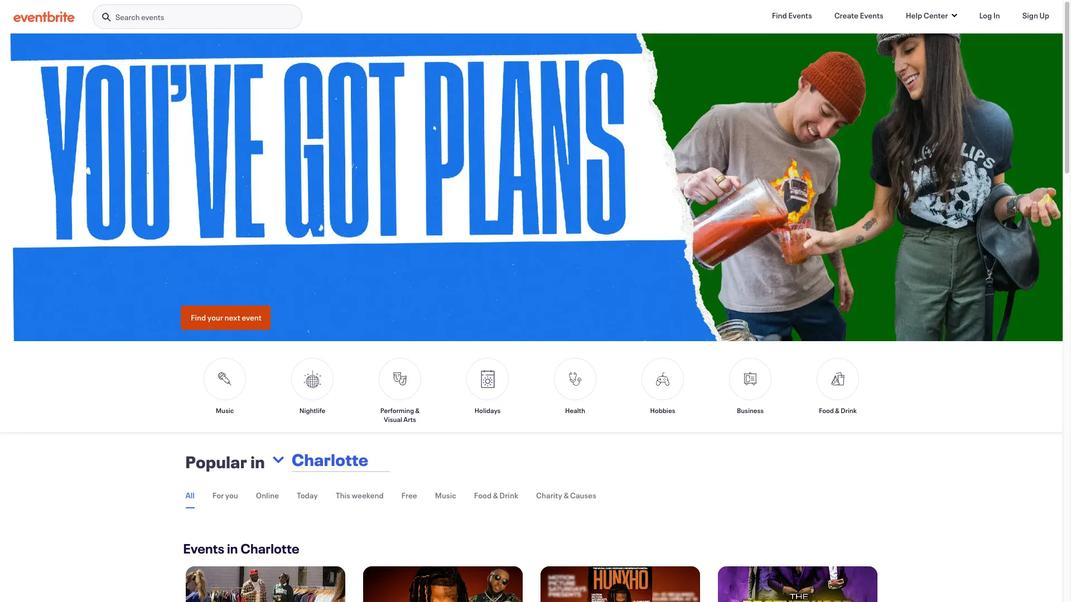 Task type: locate. For each thing, give the bounding box(es) containing it.
food & drink
[[819, 406, 857, 415], [474, 491, 518, 501]]

1 vertical spatial food
[[474, 491, 492, 501]]

0 horizontal spatial drink
[[500, 491, 518, 501]]

for
[[212, 491, 224, 501]]

hobbies
[[650, 406, 675, 415]]

None text field
[[288, 443, 494, 478]]

0 horizontal spatial food
[[474, 491, 492, 501]]

this
[[336, 491, 350, 501]]

event
[[242, 313, 262, 323]]

charity & causes
[[536, 491, 597, 501]]

events down all button
[[183, 540, 225, 558]]

all button
[[186, 484, 195, 509]]

0 vertical spatial food & drink
[[819, 406, 857, 415]]

1 horizontal spatial in
[[251, 452, 265, 473]]

holidays link
[[460, 358, 516, 424]]

find inside find events link
[[772, 10, 787, 21]]

events for create events
[[860, 10, 884, 21]]

1 vertical spatial food & drink
[[474, 491, 518, 501]]

1 horizontal spatial events
[[789, 10, 812, 21]]

sign
[[1023, 10, 1038, 21]]

1 horizontal spatial food & drink
[[819, 406, 857, 415]]

1 horizontal spatial find
[[772, 10, 787, 21]]

next
[[225, 313, 240, 323]]

create
[[835, 10, 859, 21]]

popular
[[186, 452, 247, 473]]

1 vertical spatial find
[[191, 313, 206, 323]]

health
[[565, 406, 585, 415]]

food & drink link
[[810, 358, 866, 424]]

food & drink button
[[474, 484, 518, 508]]

all
[[186, 491, 195, 501]]

drink inside button
[[500, 491, 518, 501]]

1 horizontal spatial food
[[819, 406, 834, 415]]

log
[[980, 10, 992, 21]]

today button
[[297, 484, 318, 508]]

find your next event link
[[181, 306, 271, 331]]

up
[[1040, 10, 1050, 21]]

find events link
[[763, 4, 821, 27]]

1 horizontal spatial drink
[[841, 406, 857, 415]]

music right free at the bottom left
[[435, 491, 456, 501]]

your
[[207, 313, 223, 323]]

find
[[772, 10, 787, 21], [191, 313, 206, 323]]

drink
[[841, 406, 857, 415], [500, 491, 518, 501]]

hunxho performing live at compound clt: thanksgiving weekend finale primary image image
[[540, 567, 700, 603]]

homepage header image
[[0, 33, 1071, 342]]

2 horizontal spatial events
[[860, 10, 884, 21]]

0 horizontal spatial in
[[227, 540, 238, 558]]

log in link
[[971, 4, 1009, 27]]

music link
[[197, 358, 253, 424]]

in
[[251, 452, 265, 473], [227, 540, 238, 558]]

0 horizontal spatial music
[[216, 406, 234, 415]]

charity & causes button
[[536, 484, 597, 508]]

0 horizontal spatial find
[[191, 313, 206, 323]]

events left create
[[789, 10, 812, 21]]

&
[[415, 406, 420, 415], [835, 406, 840, 415], [493, 491, 498, 501], [564, 491, 569, 501]]

1 vertical spatial in
[[227, 540, 238, 558]]

nightlife link
[[285, 358, 340, 424]]

0 vertical spatial in
[[251, 452, 265, 473]]

events
[[789, 10, 812, 21], [860, 10, 884, 21], [183, 540, 225, 558]]

events right create
[[860, 10, 884, 21]]

for you button
[[212, 484, 238, 508]]

0 vertical spatial find
[[772, 10, 787, 21]]

in up online button
[[251, 452, 265, 473]]

1 horizontal spatial music
[[435, 491, 456, 501]]

find inside find your next event link
[[191, 313, 206, 323]]

0 vertical spatial food
[[819, 406, 834, 415]]

0 vertical spatial drink
[[841, 406, 857, 415]]

0 horizontal spatial events
[[183, 540, 225, 558]]

free
[[402, 491, 417, 501]]

events inside create events link
[[860, 10, 884, 21]]

1 vertical spatial drink
[[500, 491, 518, 501]]

1 vertical spatial music
[[435, 491, 456, 501]]

events inside find events link
[[789, 10, 812, 21]]

21+#hunxho "performing live" @qc soundstage presented: @princedondon primary image image
[[363, 567, 523, 603]]

visual
[[384, 415, 402, 424]]

performing
[[380, 406, 414, 415]]

music up popular in
[[216, 406, 234, 415]]

music
[[216, 406, 234, 415], [435, 491, 456, 501]]

in for popular
[[251, 452, 265, 473]]

this weekend button
[[336, 484, 384, 508]]

in left charlotte
[[227, 540, 238, 558]]

food
[[819, 406, 834, 415], [474, 491, 492, 501]]



Task type: vqa. For each thing, say whether or not it's contained in the screenshot.
West
no



Task type: describe. For each thing, give the bounding box(es) containing it.
for you
[[212, 491, 238, 501]]

find your next event
[[191, 313, 262, 323]]

this weekend
[[336, 491, 384, 501]]

search
[[116, 12, 140, 22]]

performing & visual arts link
[[372, 358, 428, 424]]

search events
[[116, 12, 164, 22]]

online
[[256, 491, 279, 501]]

holidays
[[475, 406, 501, 415]]

find for find events
[[772, 10, 787, 21]]

charlotte vintage market - optimist hall primary image image
[[186, 567, 345, 603]]

events
[[141, 12, 164, 22]]

you
[[225, 491, 238, 501]]

events for find events
[[789, 10, 812, 21]]

popular in
[[186, 452, 265, 473]]

create events link
[[826, 4, 893, 27]]

0 horizontal spatial food & drink
[[474, 491, 518, 501]]

food inside button
[[474, 491, 492, 501]]

events in charlotte
[[183, 540, 300, 558]]

in
[[994, 10, 1000, 21]]

business
[[737, 406, 764, 415]]

sign up
[[1023, 10, 1050, 21]]

create events
[[835, 10, 884, 21]]

find events
[[772, 10, 812, 21]]

charity
[[536, 491, 562, 501]]

0 vertical spatial music
[[216, 406, 234, 415]]

business link
[[723, 358, 778, 424]]

health link
[[547, 358, 603, 424]]

hobbies link
[[635, 358, 691, 424]]

arts
[[404, 415, 416, 424]]

the brotherhood/112 shades of purple  founders day groove primary image image
[[718, 567, 878, 603]]

find for find your next event
[[191, 313, 206, 323]]

eventbrite image
[[13, 11, 75, 22]]

today
[[297, 491, 318, 501]]

performing & visual arts
[[380, 406, 420, 424]]

weekend
[[352, 491, 384, 501]]

in for events
[[227, 540, 238, 558]]

sign up link
[[1014, 4, 1059, 27]]

log in
[[980, 10, 1000, 21]]

nightlife
[[300, 406, 325, 415]]

free button
[[402, 484, 417, 508]]

& inside performing & visual arts
[[415, 406, 420, 415]]

charlotte
[[241, 540, 300, 558]]

search events button
[[93, 4, 302, 30]]

help
[[906, 10, 923, 21]]

online button
[[256, 484, 279, 508]]

center
[[924, 10, 948, 21]]

causes
[[570, 491, 597, 501]]

music button
[[435, 484, 456, 508]]

help center
[[906, 10, 948, 21]]



